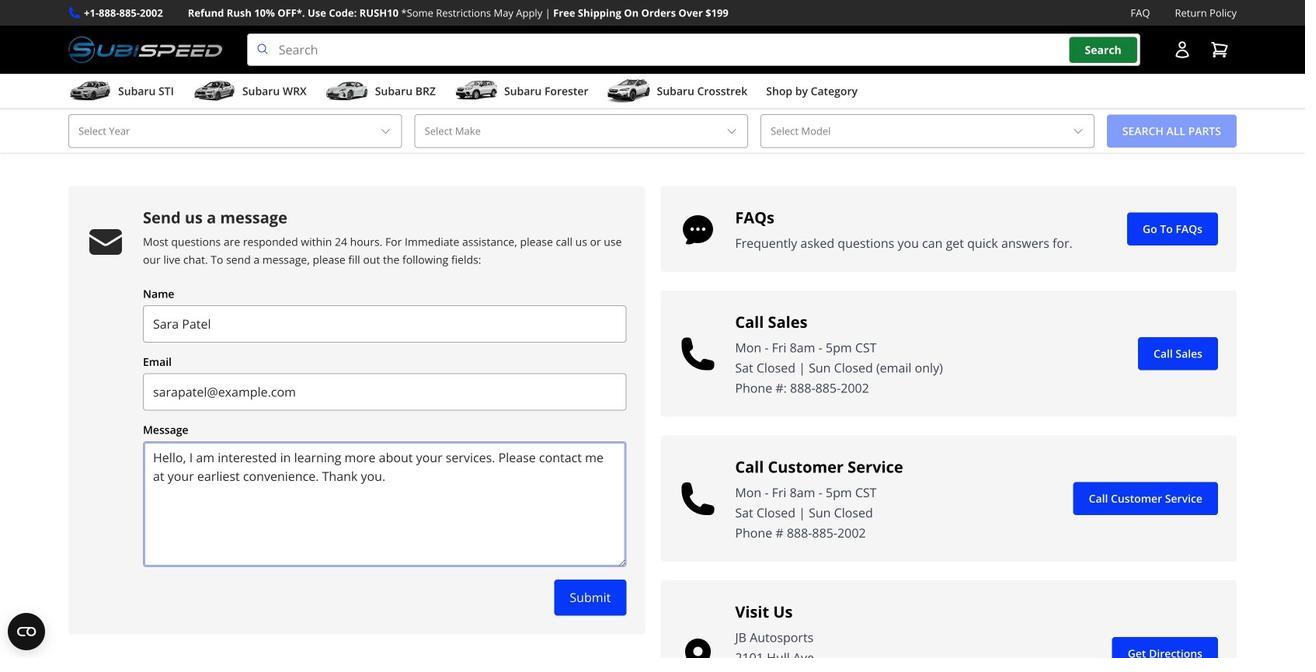 Task type: describe. For each thing, give the bounding box(es) containing it.
select make image
[[726, 125, 738, 137]]

select model image
[[1072, 125, 1085, 137]]

name text field
[[143, 305, 627, 343]]

search input field
[[247, 34, 1141, 66]]

Select Model button
[[761, 114, 1095, 148]]

Message text field
[[143, 441, 627, 567]]



Task type: locate. For each thing, give the bounding box(es) containing it.
open widget image
[[8, 613, 45, 650]]

Email Address text field
[[143, 373, 627, 411]]

select year image
[[380, 125, 392, 137]]

a subaru wrx thumbnail image image
[[193, 79, 236, 103]]

Select Make button
[[415, 114, 748, 148]]

a subaru sti thumbnail image image
[[68, 79, 112, 103]]

Select Year button
[[68, 114, 402, 148]]

button image
[[1173, 41, 1192, 59]]

a subaru brz thumbnail image image
[[325, 79, 369, 103]]

subispeed logo image
[[68, 34, 222, 66]]

a subaru crosstrek thumbnail image image
[[607, 79, 651, 103]]

a subaru forester thumbnail image image
[[455, 79, 498, 103]]



Task type: vqa. For each thing, say whether or not it's contained in the screenshot.
Message TEXT BOX
yes



